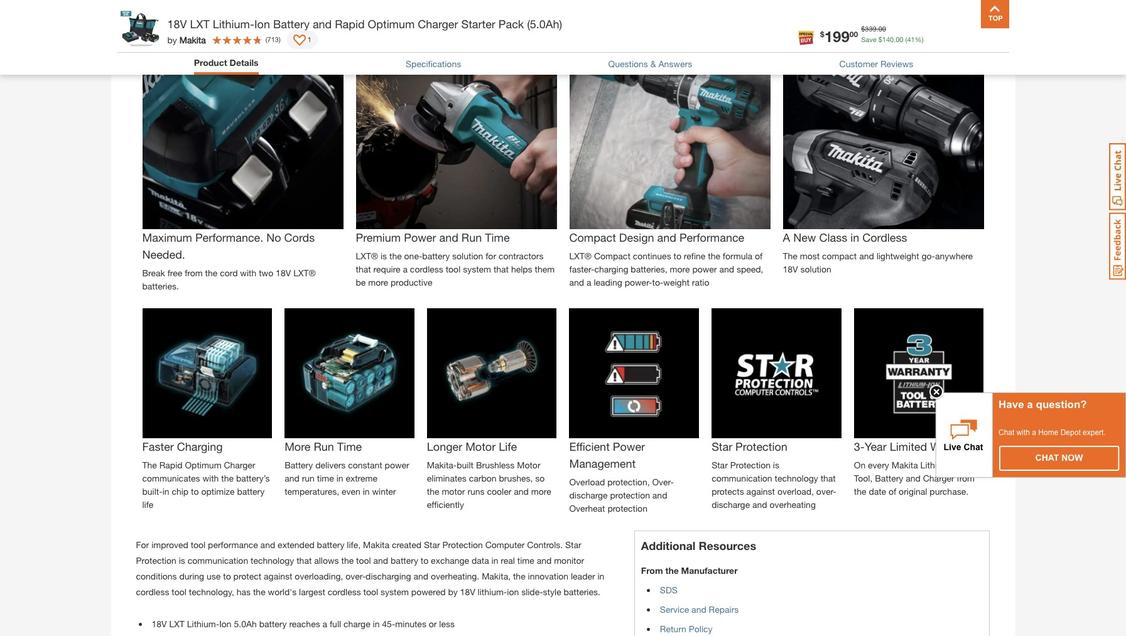 Task type: describe. For each thing, give the bounding box(es) containing it.
overload,
[[778, 486, 814, 497]]

( 713 )
[[266, 35, 281, 43]]

time inside premium power and run time lxt® is the one-battery solution for contractors that require a cordless tool system that helps them be more productive
[[485, 231, 510, 245]]

two
[[259, 268, 273, 278]]

communication inside star protection star protection is communication technology that protects against overload, over- discharge and overheating
[[712, 473, 772, 484]]

in down delivers
[[337, 473, 343, 484]]

from
[[641, 565, 663, 576]]

1 vertical spatial .
[[894, 35, 896, 43]]

with inside maximum performance. no cords needed. break free from the cord with two 18v lxt® batteries.
[[240, 268, 256, 278]]

power inside "compact design and performance lxt® compact continues to refine the formula of faster-charging batteries, more power and speed, and a leading power-to-weight ratio"
[[693, 264, 717, 275]]

reviews
[[881, 58, 914, 69]]

run
[[302, 473, 315, 484]]

0 vertical spatial protection
[[610, 490, 650, 501]]

18v inside the a new class in cordless the most compact and lightweight go-anywhere 18v solution
[[783, 264, 798, 275]]

style
[[543, 587, 561, 598]]

in left real
[[492, 555, 498, 566]]

maximum
[[142, 231, 192, 245]]

the up ion
[[513, 571, 526, 582]]

makita-
[[427, 460, 457, 470]]

in right leader
[[598, 571, 605, 582]]

ion for 18v lxt lithium-ion battery and rapid optimum charger starter pack (5.0ah)
[[254, 17, 270, 31]]

optimize
[[201, 486, 235, 497]]

them
[[535, 264, 555, 275]]

with inside faster charging the rapid optimum charger communicates with the battery's built-in chip to optimize battery life
[[203, 473, 219, 484]]

36v, 36 volt, compact, 18v, lightweight, subcompact, sub-compact, innovation image
[[783, 28, 984, 229]]

brushes,
[[499, 473, 533, 484]]

and inside star protection star protection is communication technology that protects against overload, over- discharge and overheating
[[753, 499, 767, 510]]

be
[[356, 277, 366, 288]]

return
[[660, 624, 687, 634]]

ion
[[507, 587, 519, 598]]

over- inside for improved tool performance and extended battery life, makita created star protection computer controls. star protection is communication technology that allows the tool and battery to exchange data in real time and monitor conditions during use to protect against overloading, over-discharging and overheating. makita, the innovation leader in cordless tool technology, has the world's largest cordless tool system powered by 18v lithium-ion slide-style batteries.
[[346, 571, 366, 582]]

chat now link
[[1000, 447, 1119, 470]]

built
[[457, 460, 474, 470]]

longer
[[427, 440, 462, 453]]

in left 45-
[[373, 619, 380, 629]]

expert.
[[1083, 428, 1106, 437]]

the inside faster charging the rapid optimum charger communicates with the battery's built-in chip to optimize battery life
[[142, 460, 157, 470]]

1 horizontal spatial cordless
[[328, 587, 361, 598]]

against inside for improved tool performance and extended battery life, makita created star protection computer controls. star protection is communication technology that allows the tool and battery to exchange data in real time and monitor conditions during use to protect against overloading, over-discharging and overheating. makita, the innovation leader in cordless tool technology, has the world's largest cordless tool system powered by 18v lithium-ion slide-style batteries.
[[264, 571, 292, 582]]

data
[[472, 555, 489, 566]]

a
[[783, 231, 790, 245]]

%)
[[915, 35, 924, 43]]

rapid inside faster charging the rapid optimum charger communicates with the battery's built-in chip to optimize battery life
[[159, 460, 183, 470]]

top button
[[981, 0, 1009, 28]]

18v up by makita
[[167, 17, 187, 31]]

1
[[308, 35, 312, 43]]

battery inside premium power and run time lxt® is the one-battery solution for contractors that require a cordless tool system that helps them be more productive
[[422, 251, 450, 261]]

5.0ah
[[234, 619, 257, 629]]

customer
[[840, 58, 878, 69]]

run inside more run time battery delivers constant power and run time in extreme temperatures, even in winter
[[314, 440, 334, 453]]

details
[[230, 57, 259, 68]]

high performance, cordless, batteries image
[[142, 28, 343, 229]]

management
[[569, 457, 636, 470]]

faster charging the rapid optimum charger communicates with the battery's built-in chip to optimize battery life
[[142, 440, 270, 510]]

the right has
[[253, 587, 266, 598]]

has
[[237, 587, 251, 598]]

the inside maximum performance. no cords needed. break free from the cord with two 18v lxt® batteries.
[[205, 268, 218, 278]]

so
[[535, 473, 545, 484]]

charger inside faster charging the rapid optimum charger communicates with the battery's built-in chip to optimize battery life
[[224, 460, 255, 470]]

0 vertical spatial .
[[877, 25, 879, 33]]

the inside faster charging the rapid optimum charger communicates with the battery's built-in chip to optimize battery life
[[221, 473, 234, 484]]

winter
[[372, 486, 396, 497]]

performance
[[208, 540, 258, 550]]

from the manufacturer
[[641, 565, 738, 576]]

00 inside the $ 199 00
[[850, 29, 858, 39]]

that up "be"
[[356, 264, 371, 275]]

manufacturer
[[681, 565, 738, 576]]

discharge inside the efficient power management overload protection, over- discharge protection and overheat protection
[[569, 490, 608, 501]]

star, protection, computer, controls, overload, overdischarge, overheat, rapid charge image
[[142, 309, 272, 438]]

$ 339 . 00 save $ 140 . 00 ( 41 %)
[[861, 25, 924, 43]]

class
[[820, 231, 848, 245]]

lxt® inside premium power and run time lxt® is the one-battery solution for contractors that require a cordless tool system that helps them be more productive
[[356, 251, 378, 261]]

0 vertical spatial makita
[[179, 34, 206, 45]]

the inside "compact design and performance lxt® compact continues to refine the formula of faster-charging batteries, more power and speed, and a leading power-to-weight ratio"
[[708, 251, 721, 261]]

limited
[[890, 440, 927, 453]]

policy
[[689, 624, 713, 634]]

have a question?
[[999, 399, 1087, 411]]

overloading,
[[295, 571, 343, 582]]

full
[[330, 619, 341, 629]]

lithium- for 5.0ah
[[187, 619, 219, 629]]

product
[[194, 57, 227, 68]]

premium
[[356, 231, 401, 245]]

over-
[[652, 477, 674, 487]]

reaches
[[289, 619, 320, 629]]

lxt for 18v lxt lithium-ion 5.0ah battery reaches a full charge in 45-minutes or less
[[169, 619, 185, 629]]

power inside more run time battery delivers constant power and run time in extreme temperatures, even in winter
[[385, 460, 409, 470]]

motor
[[442, 486, 465, 497]]

battery right 5.0ah
[[259, 619, 287, 629]]

free
[[168, 268, 182, 278]]

$ for 199
[[821, 29, 825, 39]]

system inside premium power and run time lxt® is the one-battery solution for contractors that require a cordless tool system that helps them be more productive
[[463, 264, 491, 275]]

0 horizontal spatial motor
[[466, 440, 496, 453]]

1 vertical spatial compact
[[594, 251, 631, 261]]

created
[[392, 540, 422, 550]]

discharging
[[366, 571, 411, 582]]

lithium- for battery
[[213, 17, 254, 31]]

charger inside 3-year limited warranty on every makita lithium-ion tool, battery and charger from the date of original purchase.
[[923, 473, 955, 484]]

every
[[868, 460, 889, 470]]

contractors
[[499, 251, 544, 261]]

in down extreme on the left of the page
[[363, 486, 370, 497]]

feedback link image
[[1109, 212, 1126, 280]]

battery inside 3-year limited warranty on every makita lithium-ion tool, battery and charger from the date of original purchase.
[[875, 473, 904, 484]]

and inside the a new class in cordless the most compact and lightweight go-anywhere 18v solution
[[860, 251, 874, 261]]

batteries,
[[631, 264, 668, 275]]

makita,
[[482, 571, 511, 582]]

and inside the efficient power management overload protection, over- discharge protection and overheat protection
[[653, 490, 667, 501]]

improved
[[151, 540, 188, 550]]

cord
[[220, 268, 238, 278]]

that down for
[[494, 264, 509, 275]]

the inside premium power and run time lxt® is the one-battery solution for contractors that require a cordless tool system that helps them be more productive
[[389, 251, 402, 261]]

more inside "compact design and performance lxt® compact continues to refine the formula of faster-charging batteries, more power and speed, and a leading power-to-weight ratio"
[[670, 264, 690, 275]]

to right use
[[223, 571, 231, 582]]

199
[[825, 27, 850, 45]]

faster-
[[569, 264, 595, 275]]

a left full
[[323, 619, 327, 629]]

( inside $ 339 . 00 save $ 140 . 00 ( 41 %)
[[906, 35, 907, 43]]

pack
[[499, 17, 524, 31]]

time inside for improved tool performance and extended battery life, makita created star protection computer controls. star protection is communication technology that allows the tool and battery to exchange data in real time and monitor conditions during use to protect against overloading, over-discharging and overheating. makita, the innovation leader in cordless tool technology, has the world's largest cordless tool system powered by 18v lithium-ion slide-style batteries.
[[518, 555, 534, 566]]

by makita
[[167, 34, 206, 45]]

monitor
[[554, 555, 584, 566]]

weight
[[664, 277, 690, 288]]

go-
[[922, 251, 935, 261]]

3-year limited warranty on every makita lithium-ion tool, battery and charger from the date of original purchase.
[[854, 440, 976, 497]]

specifications
[[406, 58, 461, 69]]

innovation
[[528, 571, 569, 582]]

time inside more run time battery delivers constant power and run time in extreme temperatures, even in winter
[[337, 440, 362, 453]]

design
[[619, 231, 654, 245]]

questions
[[608, 58, 648, 69]]

battery inside more run time battery delivers constant power and run time in extreme temperatures, even in winter
[[285, 460, 313, 470]]

cords
[[284, 231, 315, 245]]

in inside the a new class in cordless the most compact and lightweight go-anywhere 18v solution
[[851, 231, 860, 245]]

2 horizontal spatial 00
[[896, 35, 904, 43]]

that inside star protection star protection is communication technology that protects against overload, over- discharge and overheating
[[821, 473, 836, 484]]

over- inside star protection star protection is communication technology that protects against overload, over- discharge and overheating
[[817, 486, 837, 497]]

communicates
[[142, 473, 200, 484]]

)
[[279, 35, 281, 43]]

the inside the a new class in cordless the most compact and lightweight go-anywhere 18v solution
[[783, 251, 798, 261]]

&
[[651, 58, 656, 69]]

battery up allows
[[317, 540, 345, 550]]

solution inside premium power and run time lxt® is the one-battery solution for contractors that require a cordless tool system that helps them be more productive
[[452, 251, 483, 261]]

0 vertical spatial battery
[[273, 17, 310, 31]]

the inside longer motor life makita-built brushless motor eliminates carbon brushes, so the motor runs cooler and more efficiently
[[427, 486, 439, 497]]

makita inside for improved tool performance and extended battery life, makita created star protection computer controls. star protection is communication technology that allows the tool and battery to exchange data in real time and monitor conditions during use to protect against overloading, over-discharging and overheating. makita, the innovation leader in cordless tool technology, has the world's largest cordless tool system powered by 18v lithium-ion slide-style batteries.
[[363, 540, 390, 550]]

question?
[[1036, 399, 1087, 411]]



Task type: locate. For each thing, give the bounding box(es) containing it.
power inside the efficient power management overload protection, over- discharge protection and overheat protection
[[613, 440, 645, 453]]

charger up specifications
[[418, 17, 458, 31]]

makita up product
[[179, 34, 206, 45]]

the up sds
[[666, 565, 679, 576]]

is inside for improved tool performance and extended battery life, makita created star protection computer controls. star protection is communication technology that allows the tool and battery to exchange data in real time and monitor conditions during use to protect against overloading, over-discharging and overheating. makita, the innovation leader in cordless tool technology, has the world's largest cordless tool system powered by 18v lithium-ion slide-style batteries.
[[179, 555, 185, 566]]

maximum performance. no cords needed. break free from the cord with two 18v lxt® batteries.
[[142, 231, 316, 292]]

the up the efficiently
[[427, 486, 439, 497]]

power up management
[[613, 440, 645, 453]]

a inside "compact design and performance lxt® compact continues to refine the formula of faster-charging batteries, more power and speed, and a leading power-to-weight ratio"
[[587, 277, 591, 288]]

optimum up specifications
[[368, 17, 415, 31]]

0 horizontal spatial with
[[203, 473, 219, 484]]

and inside 3-year limited warranty on every makita lithium-ion tool, battery and charger from the date of original purchase.
[[906, 473, 921, 484]]

over- right overload,
[[817, 486, 837, 497]]

authorized, service, center, repair, replace, warranty, 3 year image
[[854, 309, 984, 438]]

slide, terminal, premium image
[[427, 309, 557, 438]]

compact design and performance lxt® compact continues to refine the formula of faster-charging batteries, more power and speed, and a leading power-to-weight ratio
[[569, 231, 764, 288]]

the up the require
[[389, 251, 402, 261]]

1 horizontal spatial the
[[783, 251, 798, 261]]

1 vertical spatial run
[[314, 440, 334, 453]]

1 horizontal spatial communication
[[712, 473, 772, 484]]

713
[[267, 35, 279, 43]]

2 horizontal spatial $
[[879, 35, 883, 43]]

0 horizontal spatial cordless
[[136, 587, 169, 598]]

depot
[[1061, 428, 1081, 437]]

$ right save
[[879, 35, 883, 43]]

and inside longer motor life makita-built brushless motor eliminates carbon brushes, so the motor runs cooler and more efficiently
[[514, 486, 529, 497]]

most
[[800, 251, 820, 261]]

is up overload,
[[773, 460, 780, 470]]

339
[[865, 25, 877, 33]]

0 horizontal spatial power
[[404, 231, 436, 245]]

communication up protects
[[712, 473, 772, 484]]

charger up purchase. in the bottom of the page
[[923, 473, 955, 484]]

the down performance
[[708, 251, 721, 261]]

1 horizontal spatial by
[[448, 587, 458, 598]]

0 vertical spatial of
[[755, 251, 763, 261]]

lxt down during
[[169, 619, 185, 629]]

leader
[[571, 571, 595, 582]]

over-
[[817, 486, 837, 497], [346, 571, 366, 582]]

18v lxt lithium-ion 5.0ah battery reaches a full charge in 45-minutes or less
[[152, 619, 455, 629]]

protection
[[736, 440, 788, 453], [730, 460, 771, 470], [443, 540, 483, 550], [136, 555, 176, 566]]

is up during
[[179, 555, 185, 566]]

discharge down protects
[[712, 499, 750, 510]]

to right chip
[[191, 486, 199, 497]]

protects
[[712, 486, 744, 497]]

1 vertical spatial system
[[381, 587, 409, 598]]

1 vertical spatial battery
[[285, 460, 313, 470]]

more down the require
[[368, 277, 388, 288]]

communication inside for improved tool performance and extended battery life, makita created star protection computer controls. star protection is communication technology that allows the tool and battery to exchange data in real time and monitor conditions during use to protect against overloading, over-discharging and overheating. makita, the innovation leader in cordless tool technology, has the world's largest cordless tool system powered by 18v lithium-ion slide-style batteries.
[[188, 555, 248, 566]]

the down tool,
[[854, 486, 867, 497]]

charge
[[344, 619, 370, 629]]

communication up use
[[188, 555, 248, 566]]

allows
[[314, 555, 339, 566]]

the left cord
[[205, 268, 218, 278]]

from inside 3-year limited warranty on every makita lithium-ion tool, battery and charger from the date of original purchase.
[[957, 473, 975, 484]]

of right date
[[889, 486, 897, 497]]

lxt® inside maximum performance. no cords needed. break free from the cord with two 18v lxt® batteries.
[[293, 268, 316, 278]]

0 vertical spatial solution
[[452, 251, 483, 261]]

1 vertical spatial charger
[[224, 460, 255, 470]]

system inside for improved tool performance and extended battery life, makita created star protection computer controls. star protection is communication technology that allows the tool and battery to exchange data in real time and monitor conditions during use to protect against overloading, over-discharging and overheating. makita, the innovation leader in cordless tool technology, has the world's largest cordless tool system powered by 18v lithium-ion slide-style batteries.
[[381, 587, 409, 598]]

with up optimize
[[203, 473, 219, 484]]

0 horizontal spatial time
[[337, 440, 362, 453]]

extended
[[278, 540, 315, 550]]

star
[[712, 440, 733, 453], [712, 460, 728, 470], [424, 540, 440, 550], [565, 540, 582, 550]]

to down created
[[421, 555, 429, 566]]

1 vertical spatial protection
[[608, 503, 648, 514]]

over- down life,
[[346, 571, 366, 582]]

motor up so
[[517, 460, 541, 470]]

1 vertical spatial rapid
[[159, 460, 183, 470]]

leading
[[594, 277, 622, 288]]

2 horizontal spatial ion
[[953, 460, 965, 470]]

0 vertical spatial ion
[[254, 17, 270, 31]]

year
[[865, 440, 887, 453]]

lxt® inside "compact design and performance lxt® compact continues to refine the formula of faster-charging batteries, more power and speed, and a leading power-to-weight ratio"
[[569, 251, 592, 261]]

lithium- down technology,
[[187, 619, 219, 629]]

18v right two
[[276, 268, 291, 278]]

speed,
[[737, 264, 764, 275]]

lxt® down cords
[[293, 268, 316, 278]]

0 horizontal spatial run
[[314, 440, 334, 453]]

more run time battery delivers constant power and run time in extreme temperatures, even in winter
[[285, 440, 409, 497]]

now
[[1062, 453, 1083, 463]]

0 horizontal spatial solution
[[452, 251, 483, 261]]

batteries. down leader
[[564, 587, 601, 598]]

0 horizontal spatial 00
[[850, 29, 858, 39]]

0 horizontal spatial the
[[142, 460, 157, 470]]

rapid right 1 dropdown button
[[335, 17, 365, 31]]

minutes
[[395, 619, 426, 629]]

battery up run
[[285, 460, 313, 470]]

0 horizontal spatial system
[[381, 587, 409, 598]]

exchange
[[431, 555, 469, 566]]

with right chat
[[1017, 428, 1030, 437]]

1 vertical spatial more
[[368, 277, 388, 288]]

brushless
[[476, 460, 515, 470]]

customer reviews
[[840, 58, 914, 69]]

carbon
[[469, 473, 497, 484]]

star protection star protection is communication technology that protects against overload, over- discharge and overheating
[[712, 440, 837, 510]]

time inside more run time battery delivers constant power and run time in extreme temperatures, even in winter
[[317, 473, 334, 484]]

1 horizontal spatial is
[[381, 251, 387, 261]]

additional resources
[[641, 539, 756, 553]]

0 horizontal spatial (
[[266, 35, 267, 43]]

the down life,
[[341, 555, 354, 566]]

live chat image
[[1109, 143, 1126, 210]]

1 horizontal spatial over-
[[817, 486, 837, 497]]

0 vertical spatial batteries.
[[142, 281, 179, 292]]

makita right life,
[[363, 540, 390, 550]]

and
[[313, 17, 332, 31], [439, 231, 459, 245], [657, 231, 677, 245], [860, 251, 874, 261], [720, 264, 734, 275], [569, 277, 584, 288], [285, 473, 300, 484], [906, 473, 921, 484], [514, 486, 529, 497], [653, 490, 667, 501], [753, 499, 767, 510], [260, 540, 275, 550], [374, 555, 388, 566], [537, 555, 552, 566], [414, 571, 429, 582], [692, 604, 707, 615]]

the down faster
[[142, 460, 157, 470]]

solution down most
[[801, 264, 832, 275]]

for
[[136, 540, 149, 550]]

of up 'speed,'
[[755, 251, 763, 261]]

in right class
[[851, 231, 860, 245]]

1 horizontal spatial (
[[906, 35, 907, 43]]

world's
[[268, 587, 297, 598]]

batteries. down break
[[142, 281, 179, 292]]

power for management
[[613, 440, 645, 453]]

a left home
[[1032, 428, 1037, 437]]

batteries. inside maximum performance. no cords needed. break free from the cord with two 18v lxt® batteries.
[[142, 281, 179, 292]]

1 horizontal spatial .
[[894, 35, 896, 43]]

1 vertical spatial over-
[[346, 571, 366, 582]]

longer motor life makita-built brushless motor eliminates carbon brushes, so the motor runs cooler and more efficiently
[[427, 440, 551, 510]]

2 vertical spatial is
[[179, 555, 185, 566]]

1 vertical spatial technology
[[251, 555, 294, 566]]

life
[[142, 499, 154, 510]]

2 horizontal spatial cordless
[[410, 264, 443, 275]]

date
[[869, 486, 887, 497]]

eliminates
[[427, 473, 467, 484]]

lxt for 18v lxt lithium-ion battery and rapid optimum charger starter pack (5.0ah)
[[190, 17, 210, 31]]

more down so
[[531, 486, 551, 497]]

technology inside star protection star protection is communication technology that protects against overload, over- discharge and overheating
[[775, 473, 818, 484]]

power inside premium power and run time lxt® is the one-battery solution for contractors that require a cordless tool system that helps them be more productive
[[404, 231, 436, 245]]

compact
[[822, 251, 857, 261]]

premium power and run time lxt® is the one-battery solution for contractors that require a cordless tool system that helps them be more productive
[[356, 231, 555, 288]]

0 vertical spatial lithium-
[[213, 17, 254, 31]]

1 horizontal spatial with
[[240, 268, 256, 278]]

faster
[[142, 440, 174, 453]]

1 horizontal spatial power
[[613, 440, 645, 453]]

0 vertical spatial rapid
[[335, 17, 365, 31]]

1 horizontal spatial technology
[[775, 473, 818, 484]]

runs
[[468, 486, 485, 497]]

lxt up by makita
[[190, 17, 210, 31]]

the inside 3-year limited warranty on every makita lithium-ion tool, battery and charger from the date of original purchase.
[[854, 486, 867, 497]]

is inside star protection star protection is communication technology that protects against overload, over- discharge and overheating
[[773, 460, 780, 470]]

less
[[439, 619, 455, 629]]

a
[[403, 264, 408, 275], [587, 277, 591, 288], [1027, 399, 1033, 411], [1032, 428, 1037, 437], [323, 619, 327, 629]]

0 horizontal spatial makita
[[179, 34, 206, 45]]

time down delivers
[[317, 473, 334, 484]]

tool inside premium power and run time lxt® is the one-battery solution for contractors that require a cordless tool system that helps them be more productive
[[446, 264, 461, 275]]

run inside premium power and run time lxt® is the one-battery solution for contractors that require a cordless tool system that helps them be more productive
[[462, 231, 482, 245]]

original
[[899, 486, 928, 497]]

ion up '713'
[[254, 17, 270, 31]]

to inside faster charging the rapid optimum charger communicates with the battery's built-in chip to optimize battery life
[[191, 486, 199, 497]]

1 vertical spatial is
[[773, 460, 780, 470]]

charging
[[595, 264, 629, 275]]

lithium- up product details
[[213, 17, 254, 31]]

a down faster-
[[587, 277, 591, 288]]

solution inside the a new class in cordless the most compact and lightweight go-anywhere 18v solution
[[801, 264, 832, 275]]

or
[[429, 619, 437, 629]]

1 horizontal spatial motor
[[517, 460, 541, 470]]

$ left save
[[821, 29, 825, 39]]

1 vertical spatial power
[[613, 440, 645, 453]]

battery down every
[[875, 473, 904, 484]]

0 horizontal spatial discharge
[[569, 490, 608, 501]]

1 vertical spatial the
[[142, 460, 157, 470]]

batteries. inside for improved tool performance and extended battery life, makita created star protection computer controls. star protection is communication technology that allows the tool and battery to exchange data in real time and monitor conditions during use to protect against overloading, over-discharging and overheating. makita, the innovation leader in cordless tool technology, has the world's largest cordless tool system powered by 18v lithium-ion slide-style batteries.
[[564, 587, 601, 598]]

1 horizontal spatial 00
[[879, 25, 886, 33]]

constant
[[348, 460, 382, 470]]

return policy
[[660, 624, 713, 634]]

rapid
[[335, 17, 365, 31], [159, 460, 183, 470]]

and inside more run time battery delivers constant power and run time in extreme temperatures, even in winter
[[285, 473, 300, 484]]

ion for 18v lxt lithium-ion 5.0ah battery reaches a full charge in 45-minutes or less
[[219, 619, 232, 629]]

warranty
[[930, 440, 976, 453]]

1 horizontal spatial $
[[861, 25, 865, 33]]

0 horizontal spatial rapid
[[159, 460, 183, 470]]

0 vertical spatial power
[[404, 231, 436, 245]]

0 horizontal spatial is
[[179, 555, 185, 566]]

discharge inside star protection star protection is communication technology that protects against overload, over- discharge and overheating
[[712, 499, 750, 510]]

protection,
[[608, 477, 650, 487]]

ion left 5.0ah
[[219, 619, 232, 629]]

against up the world's
[[264, 571, 292, 582]]

more inside longer motor life makita-built brushless motor eliminates carbon brushes, so the motor runs cooler and more efficiently
[[531, 486, 551, 497]]

1 vertical spatial solution
[[801, 264, 832, 275]]

1 horizontal spatial run
[[462, 231, 482, 245]]

life,
[[347, 540, 361, 550]]

tool
[[446, 264, 461, 275], [191, 540, 206, 550], [356, 555, 371, 566], [172, 587, 187, 598], [363, 587, 378, 598]]

0 horizontal spatial over-
[[346, 571, 366, 582]]

0 vertical spatial compact
[[569, 231, 616, 245]]

on
[[854, 460, 866, 470]]

by
[[167, 34, 177, 45], [448, 587, 458, 598]]

with left two
[[240, 268, 256, 278]]

to inside "compact design and performance lxt® compact continues to refine the formula of faster-charging batteries, more power and speed, and a leading power-to-weight ratio"
[[674, 251, 682, 261]]

compact up charging
[[594, 251, 631, 261]]

optimum down charging
[[185, 460, 221, 470]]

2 horizontal spatial with
[[1017, 428, 1030, 437]]

by inside for improved tool performance and extended battery life, makita created star protection computer controls. star protection is communication technology that allows the tool and battery to exchange data in real time and monitor conditions during use to protect against overloading, over-discharging and overheating. makita, the innovation leader in cordless tool technology, has the world's largest cordless tool system powered by 18v lithium-ion slide-style batteries.
[[448, 587, 458, 598]]

00 left save
[[850, 29, 858, 39]]

$ 199 00
[[821, 27, 858, 45]]

0 horizontal spatial technology
[[251, 555, 294, 566]]

0 vertical spatial optimum
[[368, 17, 415, 31]]

questions & answers
[[608, 58, 692, 69]]

save
[[861, 35, 877, 43]]

optimum inside faster charging the rapid optimum charger communicates with the battery's built-in chip to optimize battery life
[[185, 460, 221, 470]]

2 horizontal spatial is
[[773, 460, 780, 470]]

overloading, overdischarging, overheating, run time, power image
[[285, 309, 415, 438]]

0 horizontal spatial by
[[167, 34, 177, 45]]

0 vertical spatial from
[[185, 268, 203, 278]]

for
[[486, 251, 496, 261]]

1 vertical spatial ion
[[953, 460, 965, 470]]

2 vertical spatial battery
[[875, 473, 904, 484]]

0 horizontal spatial more
[[368, 277, 388, 288]]

18v down the conditions
[[152, 619, 167, 629]]

a inside premium power and run time lxt® is the one-battery solution for contractors that require a cordless tool system that helps them be more productive
[[403, 264, 408, 275]]

needed.
[[142, 248, 185, 261]]

repairs
[[709, 604, 739, 615]]

solution left for
[[452, 251, 483, 261]]

protection
[[610, 490, 650, 501], [608, 503, 648, 514]]

1 horizontal spatial charger
[[418, 17, 458, 31]]

0 vertical spatial by
[[167, 34, 177, 45]]

1 vertical spatial against
[[264, 571, 292, 582]]

slide-
[[522, 587, 543, 598]]

that left tool,
[[821, 473, 836, 484]]

time up for
[[485, 231, 510, 245]]

from up purchase. in the bottom of the page
[[957, 473, 975, 484]]

0 vertical spatial run
[[462, 231, 482, 245]]

1 vertical spatial by
[[448, 587, 458, 598]]

that down extended
[[297, 555, 312, 566]]

technology up overload,
[[775, 473, 818, 484]]

2 vertical spatial ion
[[219, 619, 232, 629]]

extreme
[[346, 473, 378, 484]]

0 vertical spatial lxt
[[190, 17, 210, 31]]

1 vertical spatial power
[[385, 460, 409, 470]]

home
[[1039, 428, 1059, 437]]

18v inside maximum performance. no cords needed. break free from the cord with two 18v lxt® batteries.
[[276, 268, 291, 278]]

cut, cutter, power, battery, platform, run time image
[[356, 28, 557, 229]]

is inside premium power and run time lxt® is the one-battery solution for contractors that require a cordless tool system that helps them be more productive
[[381, 251, 387, 261]]

computer
[[485, 540, 525, 550]]

in down communicates
[[162, 486, 169, 497]]

chat
[[999, 428, 1015, 437]]

lxt® up faster-
[[569, 251, 592, 261]]

0 horizontal spatial ion
[[219, 619, 232, 629]]

1 horizontal spatial lxt
[[190, 17, 210, 31]]

electric, rapid, star, protection, speed, fast charge image
[[569, 28, 771, 229]]

overheating
[[770, 499, 816, 510]]

that inside for improved tool performance and extended battery life, makita created star protection computer controls. star protection is communication technology that allows the tool and battery to exchange data in real time and monitor conditions during use to protect against overloading, over-discharging and overheating. makita, the innovation leader in cordless tool technology, has the world's largest cordless tool system powered by 18v lithium-ion slide-style batteries.
[[297, 555, 312, 566]]

.
[[877, 25, 879, 33], [894, 35, 896, 43]]

cordless down the conditions
[[136, 587, 169, 598]]

1 horizontal spatial rapid
[[335, 17, 365, 31]]

charger up battery's
[[224, 460, 255, 470]]

1 ( from the left
[[906, 35, 907, 43]]

max, power, speed, run, time image
[[569, 309, 699, 438]]

by down overheating.
[[448, 587, 458, 598]]

the up optimize
[[221, 473, 234, 484]]

is
[[381, 251, 387, 261], [773, 460, 780, 470], [179, 555, 185, 566]]

1 vertical spatial lxt
[[169, 619, 185, 629]]

battery up productive
[[422, 251, 450, 261]]

battery down created
[[391, 555, 418, 566]]

1 vertical spatial with
[[1017, 428, 1030, 437]]

cordless down one-
[[410, 264, 443, 275]]

delivers
[[315, 460, 346, 470]]

is up the require
[[381, 251, 387, 261]]

1 vertical spatial of
[[889, 486, 897, 497]]

1 horizontal spatial solution
[[801, 264, 832, 275]]

1 horizontal spatial discharge
[[712, 499, 750, 510]]

display image
[[293, 35, 306, 47]]

time
[[317, 473, 334, 484], [518, 555, 534, 566]]

to left the refine
[[674, 251, 682, 261]]

2 vertical spatial more
[[531, 486, 551, 497]]

( left %)
[[906, 35, 907, 43]]

rapid up communicates
[[159, 460, 183, 470]]

durable, dependable, advanced image
[[712, 309, 842, 438]]

3-
[[854, 440, 865, 453]]

1 vertical spatial time
[[518, 555, 534, 566]]

system down for
[[463, 264, 491, 275]]

1 horizontal spatial more
[[531, 486, 551, 497]]

efficient power management overload protection, over- discharge protection and overheat protection
[[569, 440, 674, 514]]

product details
[[194, 57, 259, 68]]

for improved tool performance and extended battery life, makita created star protection computer controls. star protection is communication technology that allows the tool and battery to exchange data in real time and monitor conditions during use to protect against overloading, over-discharging and overheating. makita, the innovation leader in cordless tool technology, has the world's largest cordless tool system powered by 18v lithium-ion slide-style batteries.
[[136, 540, 605, 598]]

more inside premium power and run time lxt® is the one-battery solution for contractors that require a cordless tool system that helps them be more productive
[[368, 277, 388, 288]]

0 vertical spatial power
[[693, 264, 717, 275]]

cordless
[[410, 264, 443, 275], [136, 587, 169, 598], [328, 587, 361, 598]]

makita lithium-
[[892, 460, 953, 470]]

formula
[[723, 251, 753, 261]]

power up winter
[[385, 460, 409, 470]]

product image image
[[120, 6, 161, 47]]

2 horizontal spatial charger
[[923, 473, 955, 484]]

continues
[[633, 251, 671, 261]]

power
[[404, 231, 436, 245], [613, 440, 645, 453]]

1 horizontal spatial of
[[889, 486, 897, 497]]

0 horizontal spatial lxt®
[[293, 268, 316, 278]]

battery down battery's
[[237, 486, 265, 497]]

1 vertical spatial optimum
[[185, 460, 221, 470]]

1 horizontal spatial time
[[518, 555, 534, 566]]

of inside "compact design and performance lxt® compact continues to refine the formula of faster-charging batteries, more power and speed, and a leading power-to-weight ratio"
[[755, 251, 763, 261]]

system down discharging
[[381, 587, 409, 598]]

a right the have
[[1027, 399, 1033, 411]]

return policy link
[[660, 624, 713, 634]]

battery inside faster charging the rapid optimum charger communicates with the battery's built-in chip to optimize battery life
[[237, 486, 265, 497]]

1 vertical spatial motor
[[517, 460, 541, 470]]

0 vertical spatial technology
[[775, 473, 818, 484]]

temperatures,
[[285, 486, 339, 497]]

0 vertical spatial is
[[381, 251, 387, 261]]

( left ")"
[[266, 35, 267, 43]]

service and repairs
[[660, 604, 739, 615]]

from
[[185, 268, 203, 278], [957, 473, 975, 484]]

power-
[[625, 277, 652, 288]]

lxt® down premium
[[356, 251, 378, 261]]

from right free
[[185, 268, 203, 278]]

of inside 3-year limited warranty on every makita lithium-ion tool, battery and charger from the date of original purchase.
[[889, 486, 897, 497]]

more up the weight
[[670, 264, 690, 275]]

$ for 339
[[861, 25, 865, 33]]

time up "constant"
[[337, 440, 362, 453]]

ion inside 3-year limited warranty on every makita lithium-ion tool, battery and charger from the date of original purchase.
[[953, 460, 965, 470]]

1 horizontal spatial time
[[485, 231, 510, 245]]

real
[[501, 555, 515, 566]]

00 left 41
[[896, 35, 904, 43]]

0 vertical spatial more
[[670, 264, 690, 275]]

against inside star protection star protection is communication technology that protects against overload, over- discharge and overheating
[[747, 486, 775, 497]]

1 horizontal spatial ion
[[254, 17, 270, 31]]

2 ( from the left
[[266, 35, 267, 43]]

technology inside for improved tool performance and extended battery life, makita created star protection computer controls. star protection is communication technology that allows the tool and battery to exchange data in real time and monitor conditions during use to protect against overloading, over-discharging and overheating. makita, the innovation leader in cordless tool technology, has the world's largest cordless tool system powered by 18v lithium-ion slide-style batteries.
[[251, 555, 294, 566]]

18v inside for improved tool performance and extended battery life, makita created star protection computer controls. star protection is communication technology that allows the tool and battery to exchange data in real time and monitor conditions during use to protect against overloading, over-discharging and overheating. makita, the innovation leader in cordless tool technology, has the world's largest cordless tool system powered by 18v lithium-ion slide-style batteries.
[[460, 587, 475, 598]]

$ inside the $ 199 00
[[821, 29, 825, 39]]

and inside premium power and run time lxt® is the one-battery solution for contractors that require a cordless tool system that helps them be more productive
[[439, 231, 459, 245]]

0 horizontal spatial of
[[755, 251, 763, 261]]

by right product image
[[167, 34, 177, 45]]

from inside maximum performance. no cords needed. break free from the cord with two 18v lxt® batteries.
[[185, 268, 203, 278]]

cordless inside premium power and run time lxt® is the one-battery solution for contractors that require a cordless tool system that helps them be more productive
[[410, 264, 443, 275]]

power up ratio on the top of page
[[693, 264, 717, 275]]

power for and
[[404, 231, 436, 245]]

in inside faster charging the rapid optimum charger communicates with the battery's built-in chip to optimize battery life
[[162, 486, 169, 497]]



Task type: vqa. For each thing, say whether or not it's contained in the screenshot.
Organization
no



